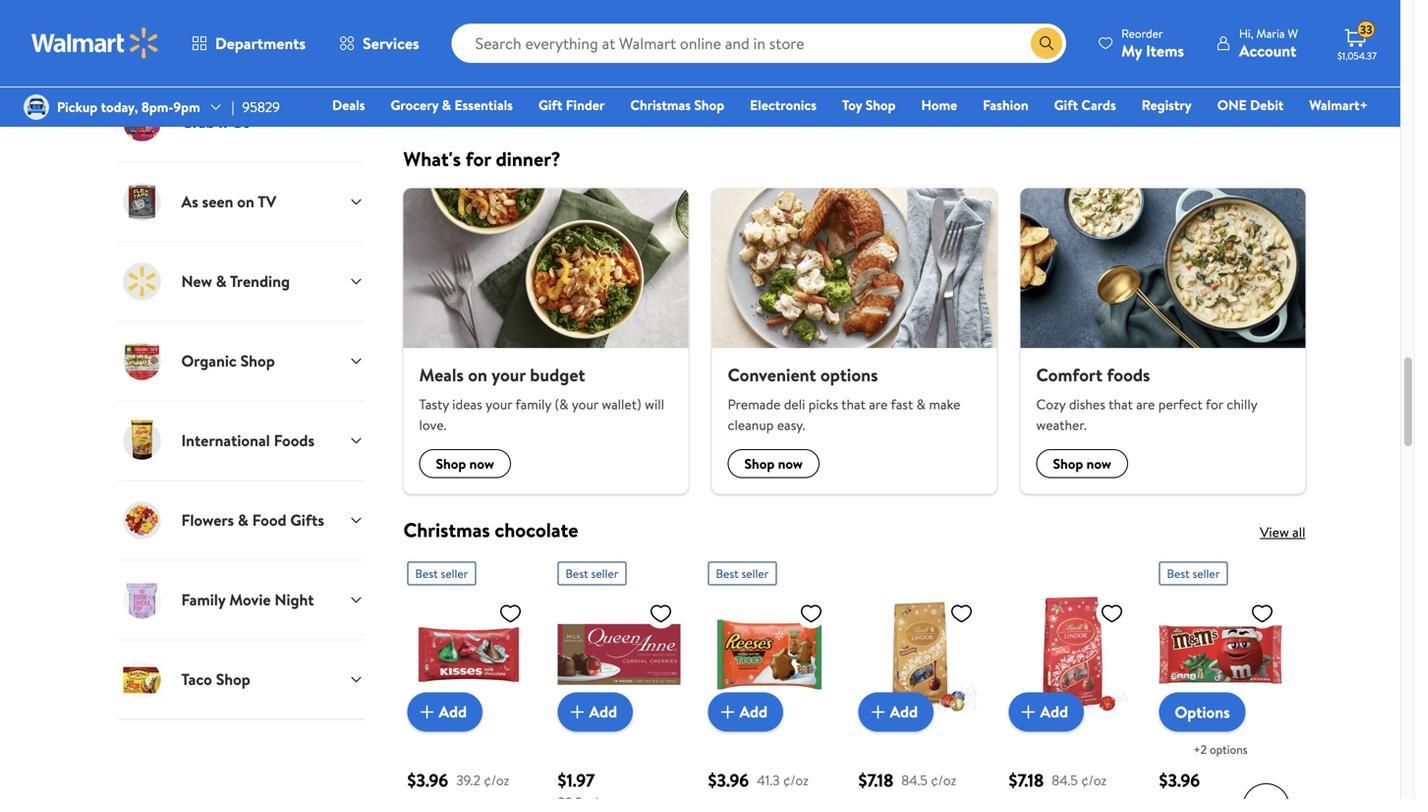 Task type: locate. For each thing, give the bounding box(es) containing it.
view all
[[1261, 522, 1306, 542]]

shop
[[695, 95, 725, 115], [866, 95, 896, 115], [241, 350, 275, 372], [436, 454, 466, 473], [745, 454, 775, 473], [1054, 454, 1084, 473], [216, 669, 251, 690]]

$3.96 for $3.96 39.2 ¢/oz
[[408, 768, 449, 793]]

3 add to cart image from the left
[[716, 700, 740, 724]]

1 vertical spatial christmas
[[404, 516, 490, 544]]

+2
[[1194, 741, 1208, 758]]

shop now down love.
[[436, 454, 494, 473]]

best seller up the reese's milk chocolate peanut butter snack size trees christmas candy, bag 9.6 oz image
[[716, 565, 769, 582]]

1 horizontal spatial that
[[1109, 395, 1134, 414]]

add to cart image
[[415, 700, 439, 724], [566, 700, 589, 724], [716, 700, 740, 724], [867, 700, 890, 724]]

shop now down easy.
[[745, 454, 803, 473]]

debit
[[1251, 95, 1284, 115]]

now down ideas
[[470, 454, 494, 473]]

grocery
[[391, 95, 439, 115]]

queen anne milk chocolate cordial cherries, 6.6 oz box, 10 pieces image
[[558, 593, 681, 716]]

gift left "cards"
[[1055, 95, 1079, 115]]

1 shop now from the left
[[436, 454, 494, 473]]

seller up the reese's milk chocolate peanut butter snack size trees christmas candy, bag 9.6 oz image
[[742, 565, 769, 582]]

toy
[[843, 95, 863, 115]]

$3.96 for $3.96
[[1160, 768, 1201, 793]]

$7.18 for lindt lindor holiday milk chocolate candy truffles, 8.5 oz. bag image's add button
[[1009, 768, 1045, 793]]

product group containing $1.97
[[558, 554, 681, 799]]

2- up the gift finder
[[562, 77, 573, 94]]

product group containing 23
[[1160, 0, 1283, 112]]

deli
[[784, 395, 806, 414]]

delivery up christmas shop at the top
[[608, 49, 650, 66]]

best down the christmas chocolate
[[415, 565, 438, 582]]

1 seller from the left
[[441, 565, 468, 582]]

my
[[1122, 40, 1143, 61]]

christmas
[[631, 95, 691, 115], [404, 516, 490, 544]]

now for your
[[470, 454, 494, 473]]

& right fast
[[917, 395, 926, 414]]

3 best from the left
[[716, 565, 739, 582]]

options for convenient
[[821, 363, 879, 387]]

4 add to cart image from the left
[[867, 700, 890, 724]]

product group
[[408, 0, 530, 112], [558, 0, 681, 112], [708, 0, 831, 112], [1009, 0, 1132, 112], [1160, 0, 1283, 112], [408, 554, 530, 799], [558, 554, 681, 799], [708, 554, 831, 799], [859, 554, 982, 799], [1009, 554, 1132, 799], [1160, 554, 1283, 799]]

best up the reese's milk chocolate peanut butter snack size trees christmas candy, bag 9.6 oz image
[[716, 565, 739, 582]]

add to favorites list, lindt lindor holiday milk chocolate candy truffles, 8.5 oz. bag image
[[1101, 601, 1124, 626]]

& for flowers & food gifts
[[238, 509, 249, 531]]

add for add to cart icon for "hershey's kisses milk chocolate christmas candy, bag 10.1 oz" image on the left bottom of page
[[439, 701, 467, 723]]

add for add to cart icon for the reese's milk chocolate peanut butter snack size trees christmas candy, bag 9.6 oz image
[[740, 701, 768, 723]]

add
[[439, 701, 467, 723], [589, 701, 618, 723], [740, 701, 768, 723], [890, 701, 918, 723], [1041, 701, 1069, 723]]

1 ¢/oz from the left
[[484, 771, 510, 790]]

seller for queen anne milk chocolate cordial cherries, 6.6 oz box, 10 pieces image
[[591, 565, 619, 582]]

add inside product group
[[589, 701, 618, 723]]

movie
[[229, 589, 271, 611]]

4 best seller from the left
[[1168, 565, 1221, 582]]

3 shop now from the left
[[1054, 454, 1112, 473]]

0 horizontal spatial options
[[821, 363, 879, 387]]

shop now inside 'meals on your budget' list item
[[436, 454, 494, 473]]

add to favorites list, hershey's kisses milk chocolate christmas candy, bag 10.1 oz image
[[499, 601, 523, 626]]

2 $7.18 from the left
[[1009, 768, 1045, 793]]

pickup inside product group
[[1164, 57, 1198, 74]]

add button for "hershey's kisses milk chocolate christmas candy, bag 10.1 oz" image on the left bottom of page
[[408, 692, 483, 732]]

gift left finder
[[539, 95, 563, 115]]

now inside comfort foods list item
[[1087, 454, 1112, 473]]

christmas shop link
[[622, 94, 734, 116]]

1 now from the left
[[470, 454, 494, 473]]

gift for gift finder
[[539, 95, 563, 115]]

shipping
[[442, 57, 485, 74], [743, 57, 786, 74], [593, 77, 635, 94], [1044, 84, 1087, 101], [1195, 84, 1237, 101]]

foods
[[1107, 363, 1151, 387]]

on inside dropdown button
[[237, 191, 255, 212]]

options right +2
[[1210, 741, 1248, 758]]

shop down weather.
[[1054, 454, 1084, 473]]

& inside dropdown button
[[238, 509, 249, 531]]

2 best seller from the left
[[566, 565, 619, 582]]

options up picks
[[821, 363, 879, 387]]

shop now inside comfort foods list item
[[1054, 454, 1112, 473]]

toy shop
[[843, 95, 896, 115]]

2- down items
[[1164, 84, 1174, 101]]

foods
[[274, 430, 315, 451]]

one
[[1218, 95, 1248, 115]]

now down easy.
[[778, 454, 803, 473]]

5 add from the left
[[1041, 701, 1069, 723]]

0 horizontal spatial christmas
[[404, 516, 490, 544]]

4 ¢/oz from the left
[[1082, 771, 1107, 790]]

2 add button from the left
[[558, 692, 633, 732]]

2- left gift cards
[[1013, 84, 1024, 101]]

best seller for "hershey's kisses milk chocolate christmas candy, bag 10.1 oz" image on the left bottom of page
[[415, 565, 468, 582]]

shop right 'taco'
[[216, 669, 251, 690]]

family
[[181, 589, 226, 611]]

shop right toy
[[866, 95, 896, 115]]

comfort
[[1037, 363, 1103, 387]]

christmas left chocolate
[[404, 516, 490, 544]]

$3.96 for $3.96 41.3 ¢/oz
[[708, 768, 749, 793]]

shop now for your
[[436, 454, 494, 473]]

gift cards
[[1055, 95, 1117, 115]]

shop right organic
[[241, 350, 275, 372]]

1 horizontal spatial christmas
[[631, 95, 691, 115]]

seller
[[441, 565, 468, 582], [591, 565, 619, 582], [742, 565, 769, 582], [1193, 565, 1221, 582]]

0 vertical spatial on
[[237, 191, 255, 212]]

best seller up m&m's milk chocolate christmas candy - 10 oz bag image
[[1168, 565, 1221, 582]]

delivery up gift cards
[[1059, 57, 1102, 74]]

$7.18 84.5 ¢/oz
[[859, 768, 957, 793], [1009, 768, 1107, 793]]

seller for "hershey's kisses milk chocolate christmas candy, bag 10.1 oz" image on the left bottom of page
[[441, 565, 468, 582]]

& left the 'food'
[[238, 509, 249, 531]]

0 vertical spatial options
[[821, 363, 879, 387]]

shop down love.
[[436, 454, 466, 473]]

1 $7.18 84.5 ¢/oz from the left
[[859, 768, 957, 793]]

2 add from the left
[[589, 701, 618, 723]]

food
[[252, 509, 287, 531]]

now inside 'meals on your budget' list item
[[470, 454, 494, 473]]

3 add button from the left
[[708, 692, 784, 732]]

& for new & trending
[[216, 270, 227, 292]]

$7.18 84.5 ¢/oz for lindt lindor holiday milk chocolate candy truffles, 8.5 oz. bag image's add button
[[1009, 768, 1107, 793]]

3 best seller from the left
[[716, 565, 769, 582]]

now inside "convenient options" list item
[[778, 454, 803, 473]]

2 84.5 from the left
[[1052, 771, 1079, 790]]

are down foods
[[1137, 395, 1156, 414]]

add to favorites list, reese's milk chocolate peanut butter snack size trees christmas candy, bag 9.6 oz image
[[800, 601, 823, 626]]

2 shop now from the left
[[745, 454, 803, 473]]

best for queen anne milk chocolate cordial cherries, 6.6 oz box, 10 pieces image
[[566, 565, 589, 582]]

walmart image
[[31, 28, 159, 59]]

1 horizontal spatial $7.18 84.5 ¢/oz
[[1009, 768, 1107, 793]]

3 now from the left
[[1087, 454, 1112, 473]]

2 ¢/oz from the left
[[784, 771, 809, 790]]

best for m&m's milk chocolate christmas candy - 10 oz bag image
[[1168, 565, 1190, 582]]

0 horizontal spatial $3.96
[[408, 768, 449, 793]]

shipping down 60
[[442, 57, 485, 74]]

that
[[842, 395, 866, 414], [1109, 395, 1134, 414]]

best down chocolate
[[566, 565, 589, 582]]

2- up the christmas shop link
[[712, 57, 723, 74]]

1 horizontal spatial $7.18
[[1009, 768, 1045, 793]]

 image
[[24, 94, 49, 120]]

2 horizontal spatial shop now
[[1054, 454, 1112, 473]]

shop inside dropdown button
[[216, 669, 251, 690]]

add to favorites list, m&m's milk chocolate christmas candy - 10 oz bag image
[[1251, 601, 1275, 626]]

are left fast
[[869, 395, 888, 414]]

what's for dinner?
[[404, 145, 561, 172]]

1 84.5 from the left
[[902, 771, 928, 790]]

organic shop
[[181, 350, 275, 372]]

& right new
[[216, 270, 227, 292]]

love.
[[419, 415, 447, 434]]

day
[[422, 57, 440, 74], [723, 57, 741, 74], [573, 77, 590, 94], [1024, 84, 1041, 101], [1174, 84, 1192, 101]]

shipping down 1
[[743, 57, 786, 74]]

reorder
[[1122, 25, 1164, 42]]

4 best from the left
[[1168, 565, 1190, 582]]

0 horizontal spatial gift
[[539, 95, 563, 115]]

0 horizontal spatial for
[[466, 145, 491, 172]]

flowers & food gifts button
[[118, 480, 364, 560]]

0 horizontal spatial $7.18 84.5 ¢/oz
[[859, 768, 957, 793]]

seller up m&m's milk chocolate christmas candy - 10 oz bag image
[[1193, 565, 1221, 582]]

1 horizontal spatial on
[[468, 363, 488, 387]]

add for add to cart icon for queen anne milk chocolate cordial cherries, 6.6 oz box, 10 pieces image
[[589, 701, 618, 723]]

0 vertical spatial christmas
[[631, 95, 691, 115]]

gift finder link
[[530, 94, 614, 116]]

shop now
[[436, 454, 494, 473], [745, 454, 803, 473], [1054, 454, 1112, 473]]

2 seller from the left
[[591, 565, 619, 582]]

what's
[[404, 145, 461, 172]]

Search search field
[[452, 24, 1067, 63]]

organic
[[181, 350, 237, 372]]

3 ¢/oz from the left
[[931, 771, 957, 790]]

hi, maria w account
[[1240, 25, 1299, 61]]

1 $3.96 from the left
[[408, 768, 449, 793]]

for right what's
[[466, 145, 491, 172]]

flowers & food gifts
[[181, 509, 324, 531]]

convenient options premade deli picks that are fast & make cleanup easy.
[[728, 363, 961, 434]]

m&m's milk chocolate christmas candy - 10 oz bag image
[[1160, 593, 1283, 716]]

0 horizontal spatial 84.5
[[902, 771, 928, 790]]

1 best seller from the left
[[415, 565, 468, 582]]

1 vertical spatial options
[[1210, 741, 1248, 758]]

shop now down weather.
[[1054, 454, 1112, 473]]

0 horizontal spatial $7.18
[[859, 768, 894, 793]]

2 now from the left
[[778, 454, 803, 473]]

dishes
[[1070, 395, 1106, 414]]

1 are from the left
[[869, 395, 888, 414]]

on up ideas
[[468, 363, 488, 387]]

& right grocery
[[442, 95, 451, 115]]

4 add button from the left
[[859, 692, 934, 732]]

options inside convenient options premade deli picks that are fast & make cleanup easy.
[[821, 363, 879, 387]]

on
[[237, 191, 255, 212], [468, 363, 488, 387]]

23
[[1223, 25, 1235, 42]]

add for add to cart image
[[1041, 701, 1069, 723]]

go
[[231, 111, 251, 133]]

2 horizontal spatial now
[[1087, 454, 1112, 473]]

christmas right finder
[[631, 95, 691, 115]]

options
[[1175, 701, 1231, 723]]

best seller down chocolate
[[566, 565, 619, 582]]

for left chilly
[[1206, 395, 1224, 414]]

tv
[[258, 191, 277, 212]]

0 horizontal spatial that
[[842, 395, 866, 414]]

best seller down the christmas chocolate
[[415, 565, 468, 582]]

next slide for product carousel list image
[[1243, 783, 1291, 799]]

2 add to cart image from the left
[[566, 700, 589, 724]]

| 95829
[[232, 97, 280, 116]]

will
[[645, 395, 665, 414]]

dinner?
[[496, 145, 561, 172]]

grocery & essentials link
[[382, 94, 522, 116]]

1 add from the left
[[439, 701, 467, 723]]

for
[[466, 145, 491, 172], [1206, 395, 1224, 414]]

add button for the reese's milk chocolate peanut butter snack size trees christmas candy, bag 9.6 oz image
[[708, 692, 784, 732]]

& inside convenient options premade deli picks that are fast & make cleanup easy.
[[917, 395, 926, 414]]

2-day shipping
[[411, 57, 485, 74], [712, 57, 786, 74], [562, 77, 635, 94], [1013, 84, 1087, 101], [1164, 84, 1237, 101]]

fashion
[[983, 95, 1029, 115]]

budget
[[530, 363, 586, 387]]

shipping right the registry
[[1195, 84, 1237, 101]]

1 horizontal spatial for
[[1206, 395, 1224, 414]]

now
[[470, 454, 494, 473], [778, 454, 803, 473], [1087, 454, 1112, 473]]

shipping up finder
[[593, 77, 635, 94]]

shop down cleanup
[[745, 454, 775, 473]]

reorder my items
[[1122, 25, 1185, 61]]

1 best from the left
[[415, 565, 438, 582]]

5 add button from the left
[[1009, 692, 1085, 732]]

2 horizontal spatial $3.96
[[1160, 768, 1201, 793]]

view
[[1261, 522, 1290, 542]]

2 $7.18 84.5 ¢/oz from the left
[[1009, 768, 1107, 793]]

95829
[[242, 97, 280, 116]]

& inside dropdown button
[[216, 270, 227, 292]]

that down foods
[[1109, 395, 1134, 414]]

pickup up the registry
[[1164, 57, 1198, 74]]

one debit
[[1218, 95, 1284, 115]]

electronics
[[750, 95, 817, 115]]

2 best from the left
[[566, 565, 589, 582]]

1 horizontal spatial 84.5
[[1052, 771, 1079, 790]]

1 horizontal spatial shop now
[[745, 454, 803, 473]]

seller for m&m's milk chocolate christmas candy - 10 oz bag image
[[1193, 565, 1221, 582]]

1 horizontal spatial gift
[[1055, 95, 1079, 115]]

1 add button from the left
[[408, 692, 483, 732]]

$7.18 84.5 ¢/oz for lindt lindor assorted chocolate candy truffles, 8.5 oz. bag image add button
[[859, 768, 957, 793]]

4 add from the left
[[890, 701, 918, 723]]

0 horizontal spatial on
[[237, 191, 255, 212]]

are inside comfort foods cozy dishes that are perfect for chilly weather.
[[1137, 395, 1156, 414]]

1 horizontal spatial are
[[1137, 395, 1156, 414]]

0 horizontal spatial are
[[869, 395, 888, 414]]

organic shop button
[[118, 321, 364, 400]]

on inside meals on your budget tasty ideas your family (& your wallet) will love.
[[468, 363, 488, 387]]

3 seller from the left
[[742, 565, 769, 582]]

3 $3.96 from the left
[[1160, 768, 1201, 793]]

your up family
[[492, 363, 526, 387]]

your right ideas
[[486, 395, 513, 414]]

seller down the christmas chocolate
[[441, 565, 468, 582]]

gift inside gift cards link
[[1055, 95, 1079, 115]]

list
[[392, 188, 1318, 494]]

$3.96 left 39.2
[[408, 768, 449, 793]]

1 vertical spatial on
[[468, 363, 488, 387]]

services button
[[323, 20, 436, 67]]

that right picks
[[842, 395, 866, 414]]

account
[[1240, 40, 1297, 61]]

best for the reese's milk chocolate peanut butter snack size trees christmas candy, bag 9.6 oz image
[[716, 565, 739, 582]]

on left tv
[[237, 191, 255, 212]]

4 seller from the left
[[1193, 565, 1221, 582]]

1 horizontal spatial options
[[1210, 741, 1248, 758]]

delivery down 23
[[1209, 57, 1252, 74]]

seller up queen anne milk chocolate cordial cherries, 6.6 oz box, 10 pieces image
[[591, 565, 619, 582]]

best up m&m's milk chocolate christmas candy - 10 oz bag image
[[1168, 565, 1190, 582]]

shop now inside "convenient options" list item
[[745, 454, 803, 473]]

39.2
[[456, 771, 481, 790]]

hershey's kisses milk chocolate christmas candy, bag 10.1 oz image
[[408, 593, 530, 716]]

comfort foods cozy dishes that are perfect for chilly weather.
[[1037, 363, 1258, 434]]

gift inside gift finder "link"
[[539, 95, 563, 115]]

1 $7.18 from the left
[[859, 768, 894, 793]]

1 horizontal spatial now
[[778, 454, 803, 473]]

2 $3.96 from the left
[[708, 768, 749, 793]]

2 are from the left
[[1137, 395, 1156, 414]]

christmas for christmas chocolate
[[404, 516, 490, 544]]

2 gift from the left
[[1055, 95, 1079, 115]]

view all link
[[1261, 522, 1306, 542]]

3 add from the left
[[740, 701, 768, 723]]

gift
[[539, 95, 563, 115], [1055, 95, 1079, 115]]

0 horizontal spatial shop now
[[436, 454, 494, 473]]

|
[[232, 97, 235, 116]]

1 that from the left
[[842, 395, 866, 414]]

1 horizontal spatial $3.96
[[708, 768, 749, 793]]

are
[[869, 395, 888, 414], [1137, 395, 1156, 414]]

2 horizontal spatial delivery
[[1209, 57, 1252, 74]]

$7.18 for lindt lindor assorted chocolate candy truffles, 8.5 oz. bag image add button
[[859, 768, 894, 793]]

1 add to cart image from the left
[[415, 700, 439, 724]]

1 gift from the left
[[539, 95, 563, 115]]

cleanup
[[728, 415, 774, 434]]

gifts
[[290, 509, 324, 531]]

2-
[[411, 57, 422, 74], [712, 57, 723, 74], [562, 77, 573, 94], [1013, 84, 1024, 101], [1164, 84, 1174, 101]]

best for "hershey's kisses milk chocolate christmas candy, bag 10.1 oz" image on the left bottom of page
[[415, 565, 438, 582]]

now down weather.
[[1087, 454, 1112, 473]]

add to favorites list, queen anne milk chocolate cordial cherries, 6.6 oz box, 10 pieces image
[[649, 601, 673, 626]]

$3.96 left 41.3
[[708, 768, 749, 793]]

$3.96 down +2
[[1160, 768, 1201, 793]]

seen
[[202, 191, 233, 212]]

2 that from the left
[[1109, 395, 1134, 414]]

1 vertical spatial for
[[1206, 395, 1224, 414]]

0 horizontal spatial now
[[470, 454, 494, 473]]

that inside convenient options premade deli picks that are fast & make cleanup easy.
[[842, 395, 866, 414]]

best
[[415, 565, 438, 582], [566, 565, 589, 582], [716, 565, 739, 582], [1168, 565, 1190, 582]]

grab
[[181, 111, 215, 133]]



Task type: describe. For each thing, give the bounding box(es) containing it.
toy shop link
[[834, 94, 905, 116]]

comfort foods list item
[[1009, 188, 1318, 494]]

as
[[181, 191, 198, 212]]

perfect
[[1159, 395, 1203, 414]]

9pm
[[173, 97, 200, 116]]

walmart+ link
[[1301, 94, 1378, 116]]

new & trending
[[181, 270, 290, 292]]

family
[[516, 395, 552, 414]]

family movie night
[[181, 589, 314, 611]]

are inside convenient options premade deli picks that are fast & make cleanup easy.
[[869, 395, 888, 414]]

christmas for christmas shop
[[631, 95, 691, 115]]

taco shop button
[[118, 639, 364, 719]]

add for add to cart icon for lindt lindor assorted chocolate candy truffles, 8.5 oz. bag image
[[890, 701, 918, 723]]

2- down services
[[411, 57, 422, 74]]

all
[[1293, 522, 1306, 542]]

deals
[[332, 95, 365, 115]]

options link
[[1160, 692, 1246, 732]]

fast
[[891, 395, 914, 414]]

that inside comfort foods cozy dishes that are perfect for chilly weather.
[[1109, 395, 1134, 414]]

chocolate
[[495, 516, 579, 544]]

$1,054.37
[[1338, 49, 1378, 62]]

one debit link
[[1209, 94, 1293, 116]]

shop left the electronics
[[695, 95, 725, 115]]

41.3
[[757, 771, 780, 790]]

meals on your budget list item
[[392, 188, 701, 494]]

hi,
[[1240, 25, 1254, 42]]

deals link
[[324, 94, 374, 116]]

items
[[1147, 40, 1185, 61]]

lindt lindor assorted chocolate candy truffles, 8.5 oz. bag image
[[859, 593, 982, 716]]

easy.
[[777, 415, 806, 434]]

product group containing 60
[[408, 0, 530, 112]]

pickup left today,
[[57, 97, 98, 116]]

84.5 for lindt lindor holiday milk chocolate candy truffles, 8.5 oz. bag image's add button
[[1052, 771, 1079, 790]]

gift cards link
[[1046, 94, 1126, 116]]

0 horizontal spatial delivery
[[608, 49, 650, 66]]

shipping down search icon
[[1044, 84, 1087, 101]]

premade
[[728, 395, 781, 414]]

84.5 for lindt lindor assorted chocolate candy truffles, 8.5 oz. bag image add button
[[902, 771, 928, 790]]

now for premade
[[778, 454, 803, 473]]

¢/oz inside $3.96 41.3 ¢/oz
[[784, 771, 809, 790]]

international foods
[[181, 430, 315, 451]]

international foods button
[[118, 400, 364, 480]]

seller for the reese's milk chocolate peanut butter snack size trees christmas candy, bag 9.6 oz image
[[742, 565, 769, 582]]

$3.96 39.2 ¢/oz
[[408, 768, 510, 793]]

essentials
[[455, 95, 513, 115]]

registry
[[1142, 95, 1192, 115]]

reese's milk chocolate peanut butter snack size trees christmas candy, bag 9.6 oz image
[[708, 593, 831, 716]]

delivery inside product group
[[1209, 57, 1252, 74]]

international
[[181, 430, 270, 451]]

gift for gift cards
[[1055, 95, 1079, 115]]

meals on your budget tasty ideas your family (& your wallet) will love.
[[419, 363, 665, 434]]

convenient
[[728, 363, 817, 387]]

services
[[363, 32, 419, 54]]

add to cart image for the reese's milk chocolate peanut butter snack size trees christmas candy, bag 9.6 oz image
[[716, 700, 740, 724]]

electronics link
[[742, 94, 826, 116]]

60
[[470, 25, 484, 42]]

pickup down search icon
[[1013, 57, 1047, 74]]

departments button
[[175, 20, 323, 67]]

lindt lindor holiday milk chocolate candy truffles, 8.5 oz. bag image
[[1009, 593, 1132, 716]]

& for grocery & essentials
[[442, 95, 451, 115]]

add to cart image for queen anne milk chocolate cordial cherries, 6.6 oz box, 10 pieces image
[[566, 700, 589, 724]]

0 vertical spatial for
[[466, 145, 491, 172]]

ideas
[[453, 395, 483, 414]]

best seller for the reese's milk chocolate peanut butter snack size trees christmas candy, bag 9.6 oz image
[[716, 565, 769, 582]]

finder
[[566, 95, 605, 115]]

add to favorites list, lindt lindor assorted chocolate candy truffles, 8.5 oz. bag image
[[950, 601, 974, 626]]

best seller for m&m's milk chocolate christmas candy - 10 oz bag image
[[1168, 565, 1221, 582]]

walmart+
[[1310, 95, 1369, 115]]

weather.
[[1037, 415, 1087, 434]]

gift finder
[[539, 95, 605, 115]]

grab n go
[[181, 111, 251, 133]]

shop now for cozy
[[1054, 454, 1112, 473]]

meals
[[419, 363, 464, 387]]

convenient options list item
[[701, 188, 1009, 494]]

pickup up finder
[[562, 49, 596, 66]]

add to cart image
[[1017, 700, 1041, 724]]

now for cozy
[[1087, 454, 1112, 473]]

n
[[219, 111, 227, 133]]

add button for lindt lindor holiday milk chocolate candy truffles, 8.5 oz. bag image
[[1009, 692, 1085, 732]]

shop now for premade
[[745, 454, 803, 473]]

shop inside "convenient options" list item
[[745, 454, 775, 473]]

Walmart Site-Wide search field
[[452, 24, 1067, 63]]

product group containing 1
[[708, 0, 831, 112]]

trending
[[230, 270, 290, 292]]

fashion link
[[975, 94, 1038, 116]]

for inside comfort foods cozy dishes that are perfect for chilly weather.
[[1206, 395, 1224, 414]]

family movie night button
[[118, 560, 364, 639]]

christmas shop
[[631, 95, 725, 115]]

taco shop
[[181, 669, 251, 690]]

wallet)
[[602, 395, 642, 414]]

list containing meals on your budget
[[392, 188, 1318, 494]]

new
[[181, 270, 212, 292]]

flowers
[[181, 509, 234, 531]]

shop inside comfort foods list item
[[1054, 454, 1084, 473]]

add button for queen anne milk chocolate cordial cherries, 6.6 oz box, 10 pieces image
[[558, 692, 633, 732]]

new & trending button
[[118, 241, 364, 321]]

add to cart image for lindt lindor assorted chocolate candy truffles, 8.5 oz. bag image
[[867, 700, 890, 724]]

your right (&
[[572, 395, 599, 414]]

home
[[922, 95, 958, 115]]

¢/oz inside $3.96 39.2 ¢/oz
[[484, 771, 510, 790]]

shop inside "dropdown button"
[[241, 350, 275, 372]]

(&
[[555, 395, 569, 414]]

registry link
[[1133, 94, 1201, 116]]

1 horizontal spatial delivery
[[1059, 57, 1102, 74]]

search icon image
[[1039, 35, 1055, 51]]

options for +2
[[1210, 741, 1248, 758]]

$3.96 41.3 ¢/oz
[[708, 768, 809, 793]]

make
[[930, 395, 961, 414]]

$1.97
[[558, 768, 595, 793]]

add to cart image for "hershey's kisses milk chocolate christmas candy, bag 10.1 oz" image on the left bottom of page
[[415, 700, 439, 724]]

shop inside 'meals on your budget' list item
[[436, 454, 466, 473]]

tasty
[[419, 395, 449, 414]]

add button for lindt lindor assorted chocolate candy truffles, 8.5 oz. bag image
[[859, 692, 934, 732]]

1
[[771, 25, 775, 42]]

best seller for queen anne milk chocolate cordial cherries, 6.6 oz box, 10 pieces image
[[566, 565, 619, 582]]

8pm-
[[141, 97, 173, 116]]

taco
[[181, 669, 212, 690]]

33
[[1361, 21, 1373, 38]]

today,
[[101, 97, 138, 116]]

w
[[1288, 25, 1299, 42]]

pickup today, 8pm-9pm
[[57, 97, 200, 116]]



Task type: vqa. For each thing, say whether or not it's contained in the screenshot.


